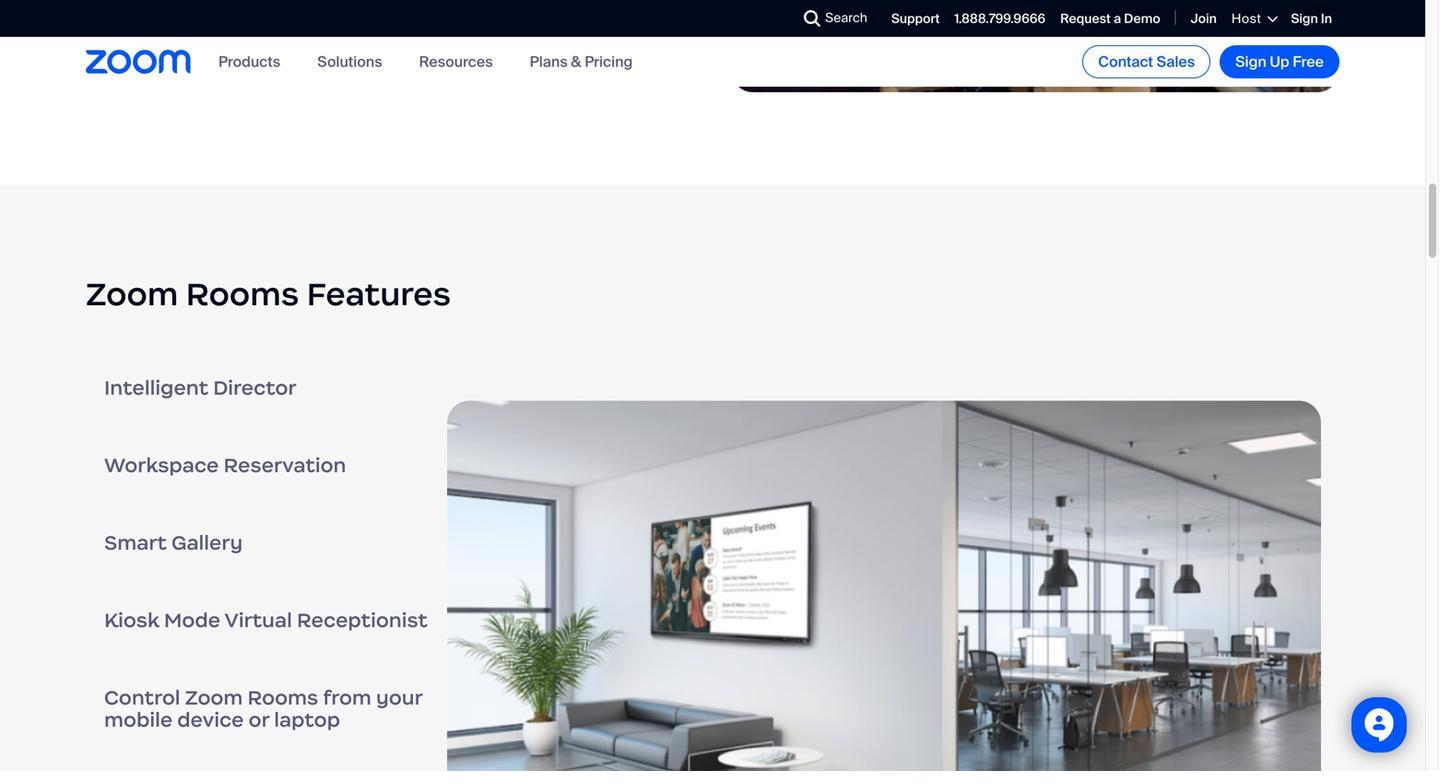 Task type: locate. For each thing, give the bounding box(es) containing it.
workspace reservation button
[[86, 427, 466, 504]]

director
[[213, 375, 297, 400]]

resources button
[[419, 52, 493, 71]]

host button
[[1232, 10, 1277, 27]]

demo
[[1125, 10, 1161, 27]]

host
[[1232, 10, 1262, 27]]

intelligent
[[104, 375, 209, 400]]

sign for sign up free
[[1236, 52, 1267, 71]]

plans
[[530, 52, 568, 71]]

laptop
[[274, 707, 340, 732]]

your
[[376, 685, 423, 710]]

join
[[1191, 10, 1217, 27]]

receptionist
[[297, 608, 428, 633]]

search image
[[804, 10, 821, 27]]

digital signage, included group
[[447, 401, 1322, 771]]

control
[[104, 685, 180, 710]]

0 vertical spatial sign
[[1292, 10, 1319, 27]]

mobile
[[104, 707, 173, 732]]

sign
[[1292, 10, 1319, 27], [1236, 52, 1267, 71]]

free
[[1293, 52, 1325, 71]]

request a demo
[[1061, 10, 1161, 27]]

sign in
[[1292, 10, 1333, 27]]

0 horizontal spatial zoom
[[86, 274, 178, 314]]

features
[[307, 274, 451, 314]]

sign left in
[[1292, 10, 1319, 27]]

sign inside sign up free link
[[1236, 52, 1267, 71]]

contact sales
[[1099, 52, 1196, 71]]

tab list
[[86, 349, 466, 771]]

1 horizontal spatial sign
[[1292, 10, 1319, 27]]

join link
[[1191, 10, 1217, 27]]

zoom
[[86, 274, 178, 314], [185, 685, 243, 710]]

1 vertical spatial sign
[[1236, 52, 1267, 71]]

1 vertical spatial rooms
[[248, 685, 318, 710]]

in
[[1322, 10, 1333, 27]]

smart
[[104, 530, 167, 555]]

gallery
[[172, 530, 243, 555]]

1 horizontal spatial zoom
[[185, 685, 243, 710]]

intelligent director
[[104, 375, 297, 400]]

search
[[826, 9, 868, 26]]

0 horizontal spatial sign
[[1236, 52, 1267, 71]]

products
[[219, 52, 281, 71]]

1 vertical spatial zoom
[[185, 685, 243, 710]]

control zoom rooms from your mobile device or laptop
[[104, 685, 423, 732]]

sign for sign in
[[1292, 10, 1319, 27]]

solutions button
[[317, 52, 382, 71]]

1.888.799.9666 link
[[955, 10, 1046, 27]]

sign left 'up'
[[1236, 52, 1267, 71]]

rooms
[[186, 274, 299, 314], [248, 685, 318, 710]]

contact
[[1099, 52, 1154, 71]]

from
[[323, 685, 372, 710]]

0 vertical spatial rooms
[[186, 274, 299, 314]]

&
[[571, 52, 582, 71]]



Task type: vqa. For each thing, say whether or not it's contained in the screenshot.
rightmost Their
no



Task type: describe. For each thing, give the bounding box(es) containing it.
contact sales link
[[1083, 45, 1211, 78]]

sign in link
[[1292, 10, 1333, 27]]

1.888.799.9666
[[955, 10, 1046, 27]]

reservation
[[224, 453, 346, 478]]

pricing
[[585, 52, 633, 71]]

sign up free link
[[1220, 45, 1340, 78]]

solutions
[[317, 52, 382, 71]]

zoom inside control zoom rooms from your mobile device or laptop
[[185, 685, 243, 710]]

device
[[177, 707, 244, 732]]

zoom logo image
[[86, 50, 191, 74]]

plans & pricing link
[[530, 52, 633, 71]]

products button
[[219, 52, 281, 71]]

sales
[[1157, 52, 1196, 71]]

request a demo link
[[1061, 10, 1161, 27]]

or
[[249, 707, 269, 732]]

0 vertical spatial zoom
[[86, 274, 178, 314]]

support link
[[892, 10, 940, 27]]

plans & pricing
[[530, 52, 633, 71]]

request
[[1061, 10, 1111, 27]]

zoom rooms features
[[86, 274, 451, 314]]

intelligent director button
[[86, 349, 466, 427]]

control zoom rooms from your mobile device or laptop button
[[86, 659, 466, 759]]

tab list containing intelligent director
[[86, 349, 466, 771]]

workspace
[[104, 453, 219, 478]]

kiosk mode virtual receptionist
[[104, 608, 428, 633]]

tabbed carousel element
[[86, 349, 1340, 771]]

kiosk mode virtual receptionist button
[[86, 582, 466, 659]]

kiosk
[[104, 608, 159, 633]]

search image
[[804, 10, 821, 27]]

smart gallery
[[104, 530, 243, 555]]

sign up free
[[1236, 52, 1325, 71]]

mode
[[164, 608, 221, 633]]

a
[[1114, 10, 1122, 27]]

workspace reservation
[[104, 453, 346, 478]]

smart gallery button
[[86, 504, 466, 582]]

resources
[[419, 52, 493, 71]]

rooms inside control zoom rooms from your mobile device or laptop
[[248, 685, 318, 710]]

support
[[892, 10, 940, 27]]

up
[[1270, 52, 1290, 71]]

empty office floor image
[[447, 401, 1322, 771]]

virtual
[[225, 608, 292, 633]]



